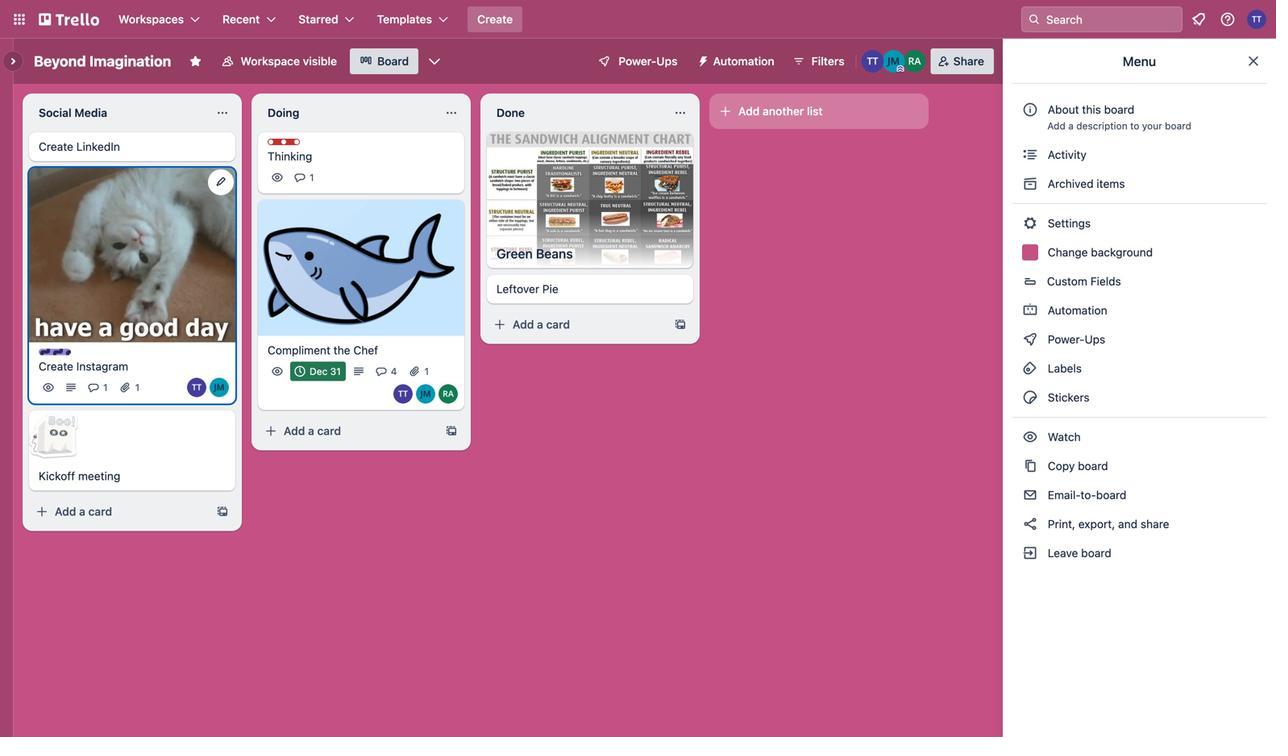 Task type: vqa. For each thing, say whether or not it's contained in the screenshot.
the topmost 'MEMBERS'
no



Task type: locate. For each thing, give the bounding box(es) containing it.
power-
[[619, 54, 657, 68], [1049, 333, 1085, 346]]

templates
[[377, 13, 432, 26]]

meeting
[[78, 470, 120, 483]]

export,
[[1079, 517, 1116, 531]]

add down kickoff
[[55, 505, 76, 518]]

board
[[1105, 103, 1135, 116], [1166, 120, 1192, 131], [1079, 459, 1109, 473], [1097, 488, 1127, 502], [1082, 547, 1112, 560]]

1 horizontal spatial jeremy miller (jeremymiller198) image
[[883, 50, 906, 73]]

1 vertical spatial add a card button
[[258, 418, 439, 444]]

power-ups up labels
[[1045, 333, 1109, 346]]

0 horizontal spatial ups
[[657, 54, 678, 68]]

add for social media
[[55, 505, 76, 518]]

6 sm image from the top
[[1023, 429, 1039, 445]]

board up to
[[1105, 103, 1135, 116]]

terry turtle (terryturtle) image for jeremy miller (jeremymiller198) icon
[[394, 384, 413, 404]]

stickers
[[1045, 391, 1090, 404]]

sm image inside settings link
[[1023, 215, 1039, 232]]

0 vertical spatial add a card button
[[487, 312, 668, 338]]

1 vertical spatial power-
[[1049, 333, 1085, 346]]

sm image
[[691, 48, 714, 71], [1023, 147, 1039, 163], [1023, 332, 1039, 348], [1023, 458, 1039, 474], [1023, 487, 1039, 503], [1023, 516, 1039, 532], [1023, 545, 1039, 561]]

power- up labels
[[1049, 333, 1085, 346]]

2 vertical spatial add a card button
[[29, 499, 210, 525]]

compliment the chef
[[268, 344, 378, 357]]

card for done
[[547, 318, 570, 331]]

0 horizontal spatial add a card
[[55, 505, 112, 518]]

sm image inside leave board link
[[1023, 545, 1039, 561]]

automation down custom fields at the right of page
[[1045, 304, 1108, 317]]

social media
[[39, 106, 107, 119]]

0 vertical spatial power-ups
[[619, 54, 678, 68]]

ups
[[657, 54, 678, 68], [1085, 333, 1106, 346]]

0 horizontal spatial create from template… image
[[216, 506, 229, 518]]

sm image
[[1023, 176, 1039, 192], [1023, 215, 1039, 232], [1023, 303, 1039, 319], [1023, 361, 1039, 377], [1023, 390, 1039, 406], [1023, 429, 1039, 445]]

sm image inside print, export, and share link
[[1023, 516, 1039, 532]]

automation link
[[1013, 298, 1267, 323]]

Done text field
[[487, 100, 665, 126]]

terry turtle (terryturtle) image left jeremy miller (jeremymiller198) icon
[[394, 384, 413, 404]]

workspace
[[241, 54, 300, 68]]

add down dec 31 option
[[284, 424, 305, 438]]

1 vertical spatial automation
[[1045, 304, 1108, 317]]

Search field
[[1022, 6, 1183, 32]]

this member is an admin of this board. image
[[898, 65, 905, 73]]

1 horizontal spatial terry turtle (terryturtle) image
[[394, 384, 413, 404]]

0 horizontal spatial terry turtle (terryturtle) image
[[187, 378, 207, 397]]

1 horizontal spatial power-ups
[[1045, 333, 1109, 346]]

power- down 'primary' element
[[619, 54, 657, 68]]

automation
[[714, 54, 775, 68], [1045, 304, 1108, 317]]

1 down instagram
[[103, 382, 108, 393]]

custom fields
[[1048, 275, 1122, 288]]

compliment
[[268, 344, 331, 357]]

instagram
[[76, 360, 128, 373]]

a down dec 31 option
[[308, 424, 315, 438]]

sm image for power-ups
[[1023, 332, 1039, 348]]

0 vertical spatial terry turtle (terryturtle) image
[[1248, 10, 1267, 29]]

create from template… image for done
[[674, 318, 687, 331]]

this
[[1083, 103, 1102, 116]]

doing
[[268, 106, 300, 119]]

a down pie
[[537, 318, 544, 331]]

primary element
[[0, 0, 1277, 39]]

media
[[74, 106, 107, 119]]

0 vertical spatial create
[[478, 13, 513, 26]]

list
[[808, 104, 823, 118]]

power-ups down 'primary' element
[[619, 54, 678, 68]]

0 vertical spatial create from template… image
[[674, 318, 687, 331]]

terry turtle (terryturtle) image
[[1248, 10, 1267, 29], [862, 50, 885, 73]]

items
[[1097, 177, 1126, 190]]

board right your on the right
[[1166, 120, 1192, 131]]

1 horizontal spatial create from template… image
[[674, 318, 687, 331]]

board down export,
[[1082, 547, 1112, 560]]

1 vertical spatial add a card
[[284, 424, 341, 438]]

card down dec 31
[[317, 424, 341, 438]]

0 horizontal spatial card
[[88, 505, 112, 518]]

archived items link
[[1013, 171, 1267, 197]]

create linkedin
[[39, 140, 120, 153]]

card down meeting
[[88, 505, 112, 518]]

2 horizontal spatial add a card button
[[487, 312, 668, 338]]

jeremy miller (jeremymiller198) image
[[416, 384, 436, 404]]

1 vertical spatial card
[[317, 424, 341, 438]]

add another list button
[[710, 94, 929, 129]]

0 horizontal spatial add a card button
[[29, 499, 210, 525]]

filters
[[812, 54, 845, 68]]

1 horizontal spatial automation
[[1045, 304, 1108, 317]]

add a card button down 31
[[258, 418, 439, 444]]

archived
[[1049, 177, 1094, 190]]

add
[[739, 104, 760, 118], [1048, 120, 1066, 131], [513, 318, 534, 331], [284, 424, 305, 438], [55, 505, 76, 518]]

linkedin
[[76, 140, 120, 153]]

jeremy miller (jeremymiller198) image
[[883, 50, 906, 73], [210, 378, 229, 397]]

automation inside 'link'
[[1045, 304, 1108, 317]]

add a card
[[513, 318, 570, 331], [284, 424, 341, 438], [55, 505, 112, 518]]

2 vertical spatial add a card
[[55, 505, 112, 518]]

1 horizontal spatial ups
[[1085, 333, 1106, 346]]

add a card button for done
[[487, 312, 668, 338]]

leave board
[[1045, 547, 1112, 560]]

email-to-board link
[[1013, 482, 1267, 508]]

watch
[[1045, 430, 1085, 444]]

add a card for social media
[[55, 505, 112, 518]]

card down pie
[[547, 318, 570, 331]]

sm image for labels
[[1023, 361, 1039, 377]]

1 horizontal spatial add a card button
[[258, 418, 439, 444]]

add a card button down leftover pie link
[[487, 312, 668, 338]]

add a card down kickoff meeting
[[55, 505, 112, 518]]

2 sm image from the top
[[1023, 215, 1039, 232]]

power-ups inside button
[[619, 54, 678, 68]]

thoughts
[[284, 140, 328, 151]]

2 horizontal spatial card
[[547, 318, 570, 331]]

1 vertical spatial create
[[39, 140, 73, 153]]

terry turtle (terryturtle) image
[[187, 378, 207, 397], [394, 384, 413, 404]]

sm image for archived items
[[1023, 176, 1039, 192]]

sm image inside the email-to-board link
[[1023, 487, 1039, 503]]

terry turtle (terryturtle) image left this member is an admin of this board. icon
[[862, 50, 885, 73]]

add a card button for doing
[[258, 418, 439, 444]]

pete ghost image
[[28, 410, 79, 462]]

Doing text field
[[258, 100, 436, 126]]

terry turtle (terryturtle) image for the left jeremy miller (jeremymiller198) image
[[187, 378, 207, 397]]

ups down 'primary' element
[[657, 54, 678, 68]]

card
[[547, 318, 570, 331], [317, 424, 341, 438], [88, 505, 112, 518]]

3 sm image from the top
[[1023, 303, 1039, 319]]

4 sm image from the top
[[1023, 361, 1039, 377]]

1 horizontal spatial card
[[317, 424, 341, 438]]

create from template… image
[[674, 318, 687, 331], [216, 506, 229, 518]]

0 horizontal spatial terry turtle (terryturtle) image
[[862, 50, 885, 73]]

1 horizontal spatial add a card
[[284, 424, 341, 438]]

leftover pie link
[[497, 281, 684, 297]]

0 vertical spatial power-
[[619, 54, 657, 68]]

2 horizontal spatial add a card
[[513, 318, 570, 331]]

1 vertical spatial power-ups
[[1045, 333, 1109, 346]]

add another list
[[739, 104, 823, 118]]

sm image inside automation 'link'
[[1023, 303, 1039, 319]]

0 horizontal spatial power-ups
[[619, 54, 678, 68]]

board up to-
[[1079, 459, 1109, 473]]

1
[[310, 172, 314, 183], [425, 366, 429, 377], [103, 382, 108, 393], [135, 382, 140, 393]]

sm image inside copy board link
[[1023, 458, 1039, 474]]

terry turtle (terryturtle) image down the create instagram link on the left of the page
[[187, 378, 207, 397]]

create
[[478, 13, 513, 26], [39, 140, 73, 153], [39, 360, 73, 373]]

watch link
[[1013, 424, 1267, 450]]

workspaces button
[[109, 6, 210, 32]]

add a card down pie
[[513, 318, 570, 331]]

1 horizontal spatial terry turtle (terryturtle) image
[[1248, 10, 1267, 29]]

Board name text field
[[26, 48, 179, 74]]

change background
[[1045, 246, 1154, 259]]

back to home image
[[39, 6, 99, 32]]

sm image inside power-ups link
[[1023, 332, 1039, 348]]

customize views image
[[427, 53, 443, 69]]

custom
[[1048, 275, 1088, 288]]

add a card for done
[[513, 318, 570, 331]]

ups down automation 'link'
[[1085, 333, 1106, 346]]

done
[[497, 106, 525, 119]]

add a card down dec 31 option
[[284, 424, 341, 438]]

0 vertical spatial card
[[547, 318, 570, 331]]

2 vertical spatial create
[[39, 360, 73, 373]]

sm image for leave board
[[1023, 545, 1039, 561]]

print, export, and share
[[1045, 517, 1170, 531]]

0 horizontal spatial automation
[[714, 54, 775, 68]]

kickoff meeting
[[39, 470, 120, 483]]

0 horizontal spatial power-
[[619, 54, 657, 68]]

sm image for stickers
[[1023, 390, 1039, 406]]

sm image inside labels link
[[1023, 361, 1039, 377]]

a down about
[[1069, 120, 1074, 131]]

print,
[[1049, 517, 1076, 531]]

create linkedin link
[[39, 139, 226, 155]]

a for doing
[[308, 424, 315, 438]]

1 vertical spatial terry turtle (terryturtle) image
[[862, 50, 885, 73]]

social
[[39, 106, 72, 119]]

edit card image
[[215, 175, 227, 188]]

automation up add another list
[[714, 54, 775, 68]]

sm image inside watch link
[[1023, 429, 1039, 445]]

add down about
[[1048, 120, 1066, 131]]

1 up jeremy miller (jeremymiller198) icon
[[425, 366, 429, 377]]

menu
[[1124, 54, 1157, 69]]

workspaces
[[119, 13, 184, 26]]

terry turtle (terryturtle) image right "open information menu" icon on the right
[[1248, 10, 1267, 29]]

workspace visible button
[[212, 48, 347, 74]]

1 vertical spatial jeremy miller (jeremymiller198) image
[[210, 378, 229, 397]]

sm image inside automation button
[[691, 48, 714, 71]]

add down leftover pie
[[513, 318, 534, 331]]

green beans link
[[487, 239, 694, 268]]

kickoff
[[39, 470, 75, 483]]

0 vertical spatial add a card
[[513, 318, 570, 331]]

0 notifications image
[[1190, 10, 1209, 29]]

add a card button down kickoff meeting link
[[29, 499, 210, 525]]

green
[[497, 246, 533, 261]]

add left another
[[739, 104, 760, 118]]

add a card button
[[487, 312, 668, 338], [258, 418, 439, 444], [29, 499, 210, 525]]

sm image inside archived items link
[[1023, 176, 1039, 192]]

1 vertical spatial create from template… image
[[216, 506, 229, 518]]

a down kickoff meeting
[[79, 505, 85, 518]]

starred button
[[289, 6, 364, 32]]

sm image for settings
[[1023, 215, 1039, 232]]

1 sm image from the top
[[1023, 176, 1039, 192]]

pie
[[543, 282, 559, 296]]

create inside button
[[478, 13, 513, 26]]

0 vertical spatial automation
[[714, 54, 775, 68]]

31
[[330, 366, 341, 377]]

create from template… image
[[445, 425, 458, 438]]

0 vertical spatial ups
[[657, 54, 678, 68]]

sm image inside activity link
[[1023, 147, 1039, 163]]

print, export, and share link
[[1013, 511, 1267, 537]]

a
[[1069, 120, 1074, 131], [537, 318, 544, 331], [308, 424, 315, 438], [79, 505, 85, 518]]

create for create
[[478, 13, 513, 26]]

5 sm image from the top
[[1023, 390, 1039, 406]]

add inside about this board add a description to your board
[[1048, 120, 1066, 131]]

2 vertical spatial card
[[88, 505, 112, 518]]

1 vertical spatial ups
[[1085, 333, 1106, 346]]

board up print, export, and share
[[1097, 488, 1127, 502]]

sm image inside stickers link
[[1023, 390, 1039, 406]]



Task type: describe. For each thing, give the bounding box(es) containing it.
about
[[1049, 103, 1080, 116]]

imagination
[[89, 52, 171, 70]]

star or unstar board image
[[189, 55, 202, 68]]

sm image for email-to-board
[[1023, 487, 1039, 503]]

share button
[[931, 48, 995, 74]]

sm image for watch
[[1023, 429, 1039, 445]]

beans
[[536, 246, 573, 261]]

color: bold red, title: "thoughts" element
[[268, 139, 328, 151]]

starred
[[299, 13, 339, 26]]

thinking link
[[268, 148, 455, 165]]

Dec 31 checkbox
[[290, 362, 346, 381]]

Social Media text field
[[29, 100, 207, 126]]

copy board
[[1045, 459, 1109, 473]]

sm image for automation
[[1023, 303, 1039, 319]]

labels link
[[1013, 356, 1267, 382]]

change
[[1049, 246, 1089, 259]]

power-ups link
[[1013, 327, 1267, 353]]

compliment the chef link
[[268, 342, 455, 359]]

card for social media
[[88, 505, 112, 518]]

fields
[[1091, 275, 1122, 288]]

automation button
[[691, 48, 785, 74]]

add for done
[[513, 318, 534, 331]]

leave
[[1049, 547, 1079, 560]]

create for create instagram
[[39, 360, 73, 373]]

thoughts thinking
[[268, 140, 328, 163]]

automation inside button
[[714, 54, 775, 68]]

search image
[[1029, 13, 1041, 26]]

activity link
[[1013, 142, 1267, 168]]

settings link
[[1013, 211, 1267, 236]]

about this board add a description to your board
[[1048, 103, 1192, 131]]

add a card button for social media
[[29, 499, 210, 525]]

board
[[378, 54, 409, 68]]

1 down thoughts thinking
[[310, 172, 314, 183]]

change background link
[[1013, 240, 1267, 265]]

power- inside button
[[619, 54, 657, 68]]

thinking
[[268, 150, 312, 163]]

create button
[[468, 6, 523, 32]]

beyond
[[34, 52, 86, 70]]

create for create linkedin
[[39, 140, 73, 153]]

background
[[1092, 246, 1154, 259]]

add for doing
[[284, 424, 305, 438]]

green beans
[[497, 246, 573, 261]]

add a card for doing
[[284, 424, 341, 438]]

open information menu image
[[1220, 11, 1237, 27]]

sm image for copy board
[[1023, 458, 1039, 474]]

board link
[[350, 48, 419, 74]]

add inside button
[[739, 104, 760, 118]]

a inside about this board add a description to your board
[[1069, 120, 1074, 131]]

leftover
[[497, 282, 540, 296]]

recent button
[[213, 6, 286, 32]]

stickers link
[[1013, 385, 1267, 411]]

email-
[[1049, 488, 1081, 502]]

templates button
[[368, 6, 458, 32]]

email-to-board
[[1045, 488, 1127, 502]]

1 down the create instagram link on the left of the page
[[135, 382, 140, 393]]

power-ups button
[[587, 48, 688, 74]]

custom fields button
[[1013, 269, 1267, 294]]

ruby anderson (rubyanderson7) image
[[904, 50, 927, 73]]

sm image for print, export, and share
[[1023, 516, 1039, 532]]

description
[[1077, 120, 1128, 131]]

a for social media
[[79, 505, 85, 518]]

leave board link
[[1013, 540, 1267, 566]]

archived items
[[1045, 177, 1126, 190]]

a for done
[[537, 318, 544, 331]]

1 horizontal spatial power-
[[1049, 333, 1085, 346]]

another
[[763, 104, 805, 118]]

activity
[[1045, 148, 1087, 161]]

labels
[[1045, 362, 1083, 375]]

to-
[[1081, 488, 1097, 502]]

workspace visible
[[241, 54, 337, 68]]

copy board link
[[1013, 453, 1267, 479]]

card for doing
[[317, 424, 341, 438]]

share
[[954, 54, 985, 68]]

chef
[[354, 344, 378, 357]]

4
[[391, 366, 397, 377]]

copy
[[1049, 459, 1076, 473]]

dec
[[310, 366, 328, 377]]

to
[[1131, 120, 1140, 131]]

create from template… image for social media
[[216, 506, 229, 518]]

visible
[[303, 54, 337, 68]]

kickoff meeting link
[[39, 468, 226, 485]]

the
[[334, 344, 351, 357]]

ruby anderson (rubyanderson7) image
[[439, 384, 458, 404]]

ups inside button
[[657, 54, 678, 68]]

dec 31
[[310, 366, 341, 377]]

create instagram
[[39, 360, 128, 373]]

sm image for activity
[[1023, 147, 1039, 163]]

share
[[1141, 517, 1170, 531]]

filters button
[[788, 48, 850, 74]]

0 vertical spatial jeremy miller (jeremymiller198) image
[[883, 50, 906, 73]]

0 horizontal spatial jeremy miller (jeremymiller198) image
[[210, 378, 229, 397]]

leftover pie
[[497, 282, 559, 296]]

settings
[[1045, 217, 1092, 230]]

beyond imagination
[[34, 52, 171, 70]]

recent
[[223, 13, 260, 26]]

color: purple, title: none image
[[39, 349, 71, 355]]



